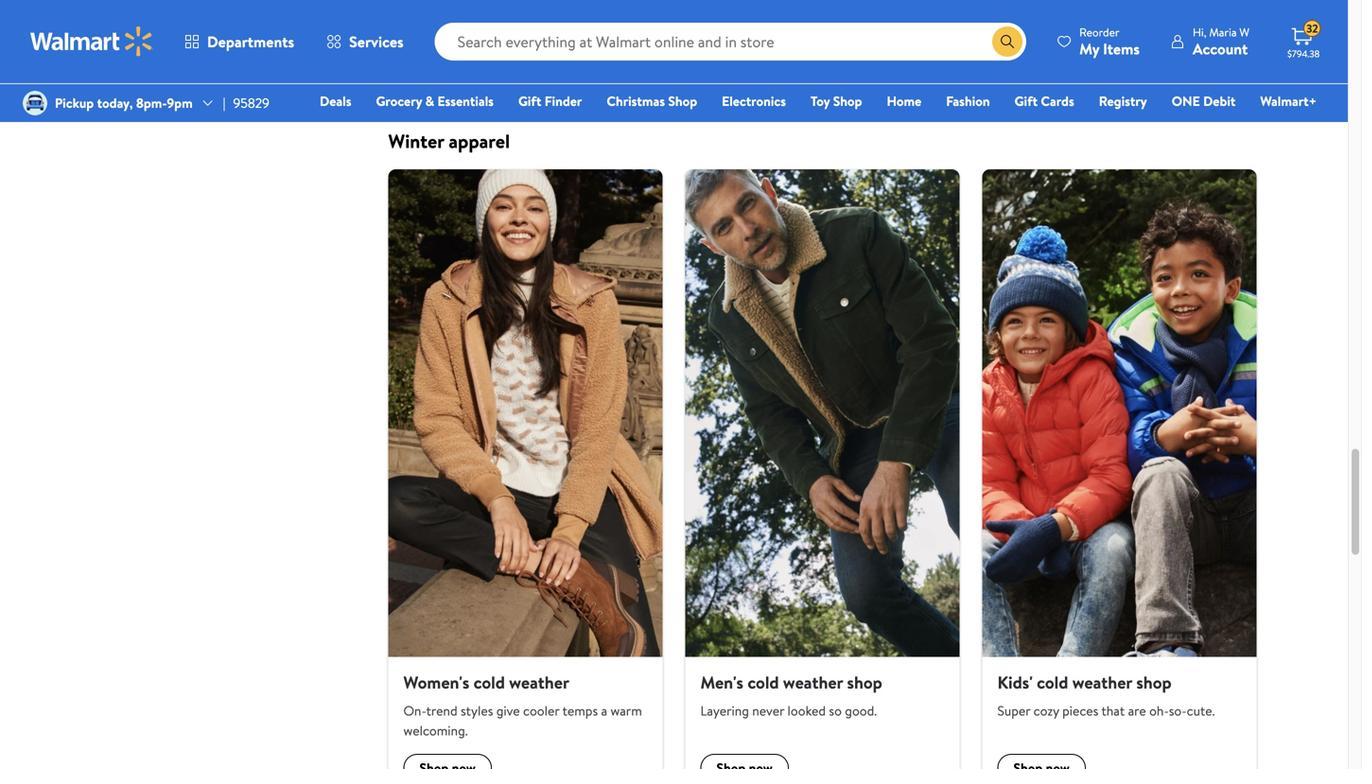 Task type: describe. For each thing, give the bounding box(es) containing it.
women's cold weather on-trend styles give cooler temps a warm welcoming.
[[403, 671, 642, 740]]

waterproof
[[843, 60, 919, 80]]

gift finder link
[[510, 91, 591, 111]]

9pm
[[167, 94, 193, 112]]

cooler
[[523, 701, 560, 720]]

cozy
[[1034, 701, 1059, 720]]

spray foam link
[[685, 0, 811, 81]]

walmart+ link
[[1252, 91, 1325, 111]]

hi, maria w account
[[1193, 24, 1250, 59]]

are
[[1128, 701, 1146, 720]]

one debit
[[1172, 92, 1236, 110]]

reorder
[[1080, 24, 1120, 40]]

32
[[1307, 21, 1319, 37]]

pieces
[[1063, 701, 1099, 720]]

maria
[[1209, 24, 1237, 40]]

sealers
[[577, 82, 622, 103]]

grocery & essentials
[[376, 92, 494, 110]]

weather for kids' cold weather shop
[[1073, 671, 1132, 694]]

waterproof tape
[[843, 60, 951, 80]]

christmas shop
[[607, 92, 697, 110]]

cold for men's
[[748, 671, 779, 694]]

deals
[[320, 92, 351, 110]]

shop for toy shop
[[833, 92, 862, 110]]

tape
[[922, 60, 951, 80]]

services
[[349, 31, 404, 52]]

spray foam
[[712, 60, 785, 80]]

trend
[[426, 701, 458, 720]]

gift for gift finder
[[518, 92, 542, 110]]

fashion link
[[938, 91, 999, 111]]

| 95829
[[223, 94, 270, 112]]

walmart image
[[30, 26, 153, 57]]

that
[[1102, 701, 1125, 720]]

a
[[601, 701, 607, 720]]

cute.
[[1187, 701, 1215, 720]]

temps
[[562, 701, 598, 720]]

shop inside shop all weatherproofing
[[1168, 60, 1201, 80]]

oh-
[[1150, 701, 1169, 720]]

looked
[[788, 701, 826, 720]]

one debit link
[[1163, 91, 1244, 111]]

shop for men's cold weather shop
[[847, 671, 883, 694]]

home
[[887, 92, 922, 110]]

95829
[[233, 94, 270, 112]]

|
[[223, 94, 226, 112]]

caulking link
[[388, 0, 514, 81]]

& for waterproofing
[[645, 60, 655, 80]]

weather for women's cold weather
[[509, 671, 569, 694]]

8pm-
[[136, 94, 167, 112]]

debit
[[1203, 92, 1236, 110]]

toy shop link
[[802, 91, 871, 111]]

shop all weatherproofing
[[1139, 60, 1249, 103]]

super
[[998, 701, 1031, 720]]

departments
[[207, 31, 294, 52]]

home link
[[878, 91, 930, 111]]

registry
[[1099, 92, 1147, 110]]

my
[[1080, 38, 1100, 59]]

men's cold weather shop list item
[[674, 169, 971, 769]]

women's cold weather list item
[[377, 169, 674, 769]]

waterproof tape link
[[834, 0, 960, 81]]

weather stripping link
[[982, 0, 1108, 81]]

shop all weatherproofing link
[[1131, 0, 1257, 104]]

all
[[1205, 60, 1219, 80]]

grocery & essentials link
[[368, 91, 502, 111]]

$794.38
[[1288, 47, 1320, 60]]

waterproofing
[[545, 60, 641, 80]]

kids' cold weather shop super cozy pieces that are oh-so-cute.
[[998, 671, 1215, 720]]

toy
[[811, 92, 830, 110]]

grocery
[[376, 92, 422, 110]]

list containing women's cold weather
[[377, 169, 1268, 769]]

welcoming.
[[403, 721, 468, 740]]

gift for gift cards
[[1015, 92, 1038, 110]]

cards
[[1041, 92, 1074, 110]]

weatherproofing
[[1139, 82, 1249, 103]]

walmart+
[[1260, 92, 1317, 110]]



Task type: vqa. For each thing, say whether or not it's contained in the screenshot.
Tech Gifts button
no



Task type: locate. For each thing, give the bounding box(es) containing it.
account
[[1193, 38, 1248, 59]]

toy shop
[[811, 92, 862, 110]]

1 horizontal spatial weather
[[783, 671, 843, 694]]

apparel
[[449, 128, 510, 154]]

2 cold from the left
[[748, 671, 779, 694]]

shop for christmas shop
[[668, 92, 697, 110]]

cold up never at the bottom of the page
[[748, 671, 779, 694]]

styles
[[461, 701, 493, 720]]

weather
[[987, 60, 1042, 80]]

0 horizontal spatial shop
[[668, 92, 697, 110]]

cold for kids'
[[1037, 671, 1069, 694]]

gift finder
[[518, 92, 582, 110]]

waterproofing & sealers link
[[537, 0, 663, 104]]

weather up looked
[[783, 671, 843, 694]]

gift left finder
[[518, 92, 542, 110]]

shop up weatherproofing
[[1168, 60, 1201, 80]]

electronics
[[722, 92, 786, 110]]

fashion
[[946, 92, 990, 110]]

2 weather from the left
[[783, 671, 843, 694]]

weather inside kids' cold weather shop super cozy pieces that are oh-so-cute.
[[1073, 671, 1132, 694]]

& for grocery
[[425, 92, 434, 110]]

& right grocery
[[425, 92, 434, 110]]

&
[[645, 60, 655, 80], [425, 92, 434, 110]]

0 vertical spatial list
[[377, 0, 1268, 104]]

gift cards
[[1015, 92, 1074, 110]]

1 horizontal spatial &
[[645, 60, 655, 80]]

3 weather from the left
[[1073, 671, 1132, 694]]

one
[[1172, 92, 1200, 110]]

weather up "cooler"
[[509, 671, 569, 694]]

cold up the styles
[[474, 671, 505, 694]]

christmas shop link
[[598, 91, 706, 111]]

electronics link
[[713, 91, 795, 111]]

cold
[[474, 671, 505, 694], [748, 671, 779, 694], [1037, 671, 1069, 694]]

list
[[377, 0, 1268, 104], [377, 169, 1268, 769]]

shop for kids' cold weather shop
[[1137, 671, 1172, 694]]

1 horizontal spatial cold
[[748, 671, 779, 694]]

1 horizontal spatial shop
[[833, 92, 862, 110]]

registry link
[[1091, 91, 1156, 111]]

cold up "cozy"
[[1037, 671, 1069, 694]]

essentials
[[438, 92, 494, 110]]

1 weather from the left
[[509, 671, 569, 694]]

cold inside women's cold weather on-trend styles give cooler temps a warm welcoming.
[[474, 671, 505, 694]]

weather stripping
[[987, 60, 1104, 80]]

2 horizontal spatial weather
[[1073, 671, 1132, 694]]

list containing caulking
[[377, 0, 1268, 104]]

today,
[[97, 94, 133, 112]]

foam
[[751, 60, 785, 80]]

0 horizontal spatial gift
[[518, 92, 542, 110]]

1 vertical spatial &
[[425, 92, 434, 110]]

cold for women's
[[474, 671, 505, 694]]

services button
[[310, 19, 420, 64]]

never
[[752, 701, 784, 720]]

1 vertical spatial list
[[377, 169, 1268, 769]]

men's
[[701, 671, 744, 694]]

weather for men's cold weather shop
[[783, 671, 843, 694]]

0 horizontal spatial weather
[[509, 671, 569, 694]]

1 gift from the left
[[518, 92, 542, 110]]

shop right toy
[[833, 92, 862, 110]]

christmas
[[607, 92, 665, 110]]

2 gift from the left
[[1015, 92, 1038, 110]]

deals link
[[311, 91, 360, 111]]

shop
[[1168, 60, 1201, 80], [668, 92, 697, 110], [833, 92, 862, 110]]

search icon image
[[1000, 34, 1015, 49]]

weather up that
[[1073, 671, 1132, 694]]

pickup
[[55, 94, 94, 112]]

2 shop from the left
[[1137, 671, 1172, 694]]

cold inside kids' cold weather shop super cozy pieces that are oh-so-cute.
[[1037, 671, 1069, 694]]

1 horizontal spatial shop
[[1137, 671, 1172, 694]]

weather inside women's cold weather on-trend styles give cooler temps a warm welcoming.
[[509, 671, 569, 694]]

Search search field
[[435, 23, 1027, 61]]

shop
[[847, 671, 883, 694], [1137, 671, 1172, 694]]

0 horizontal spatial shop
[[847, 671, 883, 694]]

spray
[[712, 60, 748, 80]]

kids' cold weather shop list item
[[971, 169, 1268, 769]]

reorder my items
[[1080, 24, 1140, 59]]

Walmart Site-Wide search field
[[435, 23, 1027, 61]]

2 horizontal spatial shop
[[1168, 60, 1201, 80]]

shop up good.
[[847, 671, 883, 694]]

cold inside the men's cold weather shop layering never looked so good.
[[748, 671, 779, 694]]

warm
[[611, 701, 642, 720]]

shop inside kids' cold weather shop super cozy pieces that are oh-so-cute.
[[1137, 671, 1172, 694]]

men's cold weather shop layering never looked so good.
[[701, 671, 883, 720]]

gift cards link
[[1006, 91, 1083, 111]]

& inside waterproofing & sealers
[[645, 60, 655, 80]]

so-
[[1169, 701, 1187, 720]]

on-
[[403, 701, 426, 720]]

layering
[[701, 701, 749, 720]]

winter apparel
[[388, 128, 510, 154]]

departments button
[[168, 19, 310, 64]]

give
[[496, 701, 520, 720]]

hi,
[[1193, 24, 1207, 40]]

shop right the christmas at the left of page
[[668, 92, 697, 110]]

3 cold from the left
[[1037, 671, 1069, 694]]

& inside "grocery & essentials" link
[[425, 92, 434, 110]]

2 horizontal spatial cold
[[1037, 671, 1069, 694]]

pickup today, 8pm-9pm
[[55, 94, 193, 112]]

gift inside gift cards link
[[1015, 92, 1038, 110]]

waterproofing & sealers
[[545, 60, 655, 103]]

1 cold from the left
[[474, 671, 505, 694]]

items
[[1103, 38, 1140, 59]]

women's
[[403, 671, 470, 694]]

gift left cards
[[1015, 92, 1038, 110]]

w
[[1240, 24, 1250, 40]]

weather inside the men's cold weather shop layering never looked so good.
[[783, 671, 843, 694]]

1 shop from the left
[[847, 671, 883, 694]]

gift inside gift finder link
[[518, 92, 542, 110]]

1 horizontal spatial gift
[[1015, 92, 1038, 110]]

good.
[[845, 701, 877, 720]]

finder
[[545, 92, 582, 110]]

1 list from the top
[[377, 0, 1268, 104]]

gift
[[518, 92, 542, 110], [1015, 92, 1038, 110]]

0 vertical spatial &
[[645, 60, 655, 80]]

0 horizontal spatial &
[[425, 92, 434, 110]]

caulking
[[423, 60, 480, 80]]

shop up oh-
[[1137, 671, 1172, 694]]

kids'
[[998, 671, 1033, 694]]

stripping
[[1046, 60, 1104, 80]]

& up christmas shop
[[645, 60, 655, 80]]

2 list from the top
[[377, 169, 1268, 769]]

0 horizontal spatial cold
[[474, 671, 505, 694]]

so
[[829, 701, 842, 720]]

shop inside the men's cold weather shop layering never looked so good.
[[847, 671, 883, 694]]

 image
[[23, 91, 47, 115]]

winter
[[388, 128, 444, 154]]



